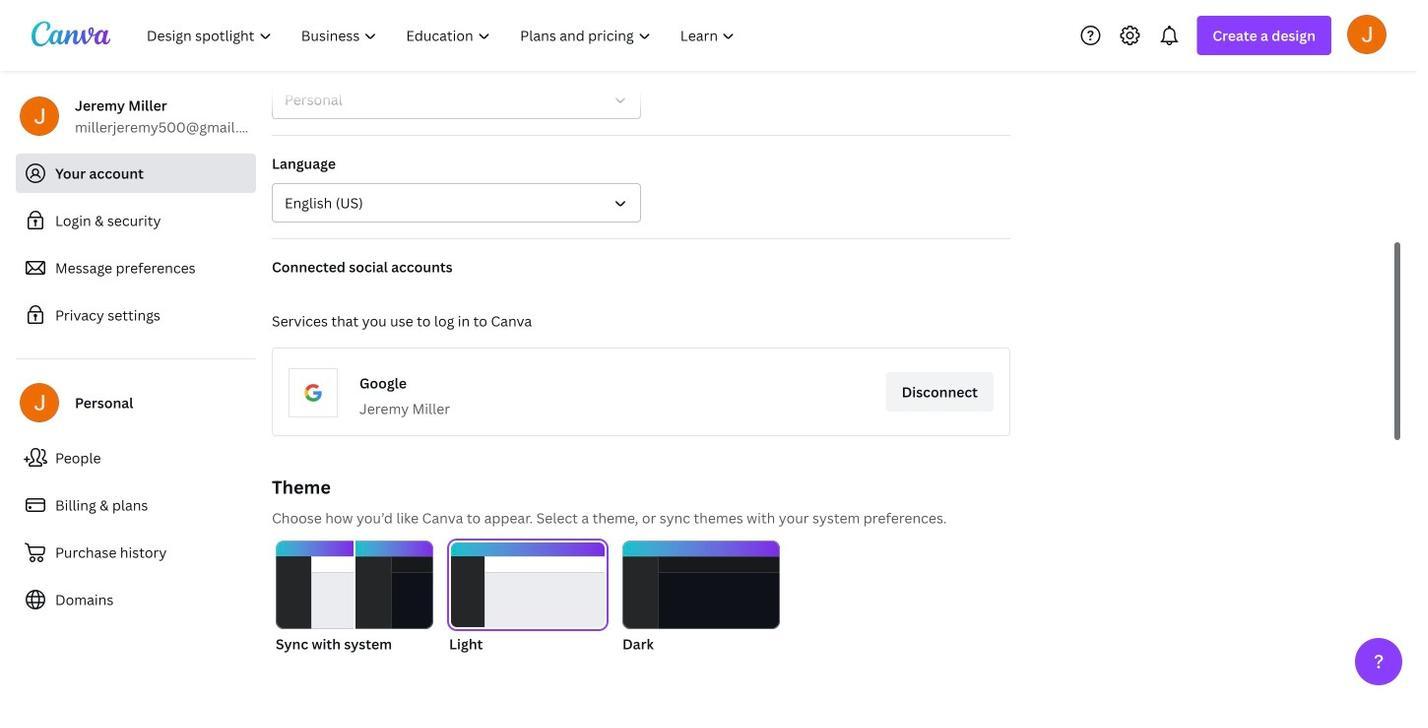 Task type: locate. For each thing, give the bounding box(es) containing it.
None button
[[272, 80, 641, 119], [276, 541, 433, 655], [449, 541, 607, 655], [622, 541, 780, 655], [272, 80, 641, 119], [276, 541, 433, 655], [449, 541, 607, 655], [622, 541, 780, 655]]

jeremy miller image
[[1347, 15, 1387, 54]]

Language: English (US) button
[[272, 183, 641, 223]]

top level navigation element
[[134, 16, 752, 55]]



Task type: vqa. For each thing, say whether or not it's contained in the screenshot.
Canva's the includes
no



